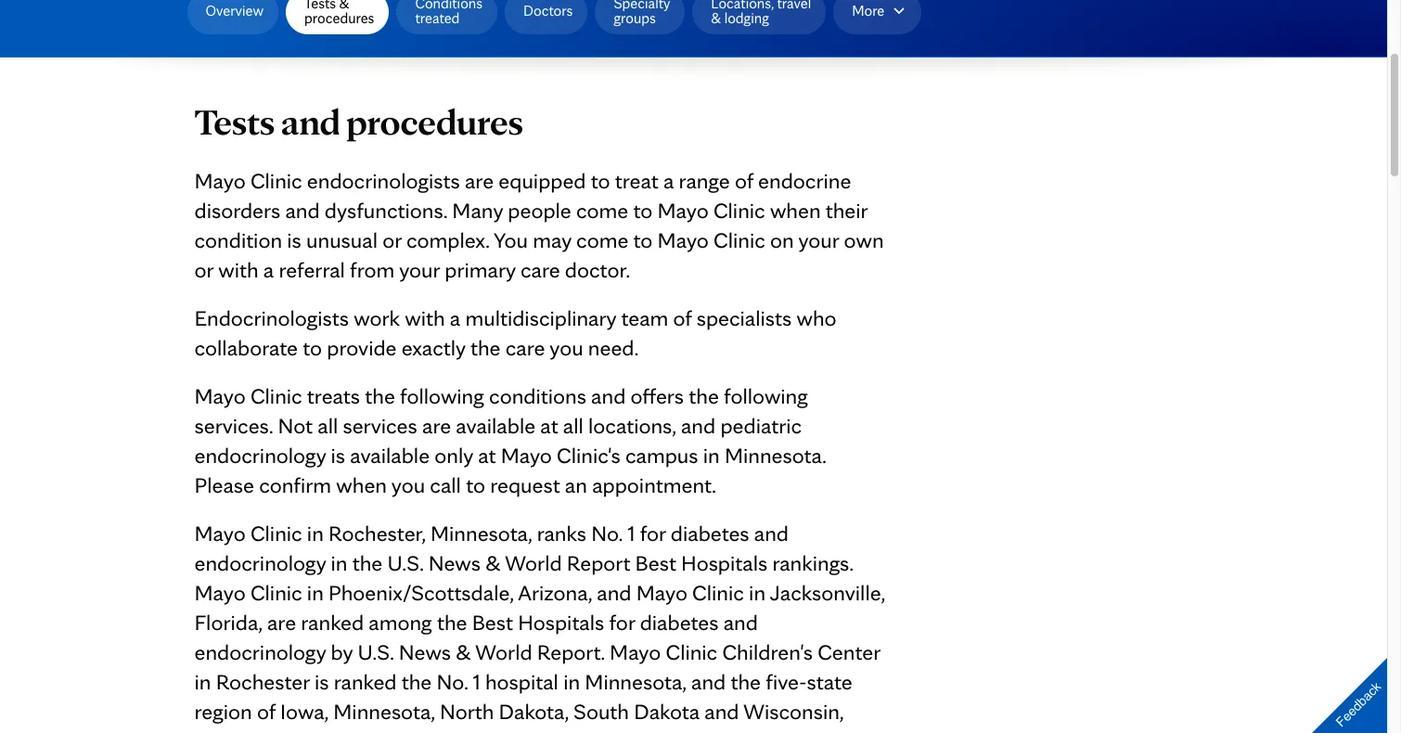 Task type: vqa. For each thing, say whether or not it's contained in the screenshot.
Us to the right
no



Task type: locate. For each thing, give the bounding box(es) containing it.
&
[[711, 9, 721, 27], [486, 549, 501, 576], [456, 639, 471, 665], [412, 728, 427, 733]]

0 vertical spatial is
[[287, 226, 301, 253]]

best right the report
[[635, 549, 676, 576]]

0 vertical spatial available
[[456, 412, 536, 439]]

1 up north
[[473, 668, 480, 695]]

to
[[591, 167, 610, 194], [633, 197, 653, 224], [633, 226, 653, 253], [303, 334, 322, 361], [466, 471, 485, 498], [290, 728, 309, 733]]

tests and procedures
[[194, 99, 523, 144]]

u.s. down iowa,
[[314, 728, 351, 733]]

0 vertical spatial procedures
[[304, 9, 374, 27]]

0 vertical spatial at
[[540, 412, 558, 439]]

2 horizontal spatial of
[[735, 167, 753, 194]]

campus
[[626, 442, 698, 469]]

minnesota, down call
[[431, 520, 532, 547]]

endocrinologists
[[194, 304, 349, 331]]

of down rochester
[[257, 698, 276, 725]]

team
[[621, 304, 669, 331]]

clinic inside mayo clinic treats the following conditions and offers the following services. not all services are available at all locations, and pediatric endocrinology is available only at mayo clinic's campus in minnesota. please confirm when you call to request an appointment.
[[250, 382, 302, 409]]

with inside mayo clinic endocrinologists are equipped to treat a range of endocrine disorders and dysfunctions. many people come to mayo clinic when their condition is unusual or complex. you may come to mayo clinic on your own or with a referral from your primary care doctor.
[[218, 256, 259, 283]]

1 horizontal spatial a
[[450, 304, 461, 331]]

following up pediatric
[[724, 382, 808, 409]]

no. up north
[[437, 668, 468, 695]]

0 vertical spatial u.s.
[[387, 549, 424, 576]]

please
[[194, 471, 254, 498]]

among
[[369, 609, 432, 636]]

clinic up disorders
[[250, 167, 302, 194]]

2 horizontal spatial a
[[664, 167, 674, 194]]

is
[[287, 226, 301, 253], [331, 442, 345, 469], [315, 668, 329, 695]]

is up iowa,
[[315, 668, 329, 695]]

endocrinology
[[194, 442, 326, 469], [194, 549, 326, 576], [194, 639, 326, 665]]

provide
[[327, 334, 397, 361]]

hospitals down arizona,
[[518, 609, 604, 636]]

clinic up children's
[[692, 579, 744, 606]]

0 horizontal spatial when
[[336, 471, 387, 498]]

1 vertical spatial are
[[422, 412, 451, 439]]

treated
[[415, 9, 460, 27]]

1 vertical spatial 1
[[473, 668, 480, 695]]

ranks
[[537, 520, 587, 547]]

is inside mayo clinic treats the following conditions and offers the following services. not all services are available at all locations, and pediatric endocrinology is available only at mayo clinic's campus in minnesota. please confirm when you call to request an appointment.
[[331, 442, 345, 469]]

procedures inside menu bar
[[304, 9, 374, 27]]

menu bar containing overview
[[161, 0, 926, 42]]

is down services
[[331, 442, 345, 469]]

diabetes down appointment.
[[671, 520, 750, 547]]

0 horizontal spatial is
[[287, 226, 301, 253]]

no.
[[591, 520, 623, 547], [437, 668, 468, 695]]

0 vertical spatial minnesota,
[[431, 520, 532, 547]]

the down among
[[402, 668, 432, 695]]

1 vertical spatial endocrinology
[[194, 549, 326, 576]]

doctor.
[[565, 256, 630, 283]]

clinic
[[250, 167, 302, 194], [714, 197, 765, 224], [714, 226, 765, 253], [250, 382, 302, 409], [250, 520, 302, 547], [250, 579, 302, 606], [692, 579, 744, 606], [666, 639, 718, 665]]

1 vertical spatial your
[[399, 256, 440, 283]]

services.
[[194, 412, 273, 439]]

at down conditions
[[540, 412, 558, 439]]

u.s.
[[387, 549, 424, 576], [358, 639, 394, 665], [314, 728, 351, 733]]

care down multidisciplinary
[[506, 334, 545, 361]]

2 horizontal spatial are
[[465, 167, 494, 194]]

call
[[430, 471, 461, 498]]

are right florida,
[[267, 609, 296, 636]]

the inside endocrinologists work with a multidisciplinary team of specialists who collaborate to provide exactly the care you need.
[[471, 334, 501, 361]]

endocrinology down services.
[[194, 442, 326, 469]]

1 up the report
[[628, 520, 635, 547]]

available up only
[[456, 412, 536, 439]]

people
[[508, 197, 571, 224]]

all
[[318, 412, 338, 439], [563, 412, 584, 439]]

no. up the report
[[591, 520, 623, 547]]

groups
[[614, 9, 656, 27]]

wisconsin,
[[744, 698, 844, 725]]

to inside mayo clinic in rochester, minnesota, ranks no. 1 for diabetes and endocrinology in the u.s. news & world report best hospitals rankings. mayo clinic in phoenix/scottsdale, arizona, and mayo clinic in jacksonville, florida, are ranked among the best hospitals for diabetes and endocrinology by u.s. news & world report. mayo clinic children's center in rochester is ranked the no. 1 hospital in minnesota, and the five-state region of iowa, minnesota, north dakota, south dakota and wisconsin, according to u.s. news & world report's 2023-2024 "best chi
[[290, 728, 309, 733]]

world down north
[[432, 728, 489, 733]]

your down complex.
[[399, 256, 440, 283]]

are up only
[[422, 412, 451, 439]]

when up rochester,
[[336, 471, 387, 498]]

0 horizontal spatial no.
[[437, 668, 468, 695]]

1 horizontal spatial no.
[[591, 520, 623, 547]]

1 horizontal spatial when
[[770, 197, 821, 224]]

0 vertical spatial of
[[735, 167, 753, 194]]

0 vertical spatial are
[[465, 167, 494, 194]]

procedures link
[[286, 0, 389, 34]]

with
[[218, 256, 259, 283], [405, 304, 445, 331]]

care down may on the top left
[[521, 256, 560, 283]]

endocrinology up florida,
[[194, 549, 326, 576]]

1 endocrinology from the top
[[194, 442, 326, 469]]

according
[[194, 728, 285, 733]]

report
[[567, 549, 631, 576]]

your right on
[[799, 226, 839, 253]]

following down exactly
[[400, 382, 484, 409]]

with up exactly
[[405, 304, 445, 331]]

are inside mayo clinic endocrinologists are equipped to treat a range of endocrine disorders and dysfunctions. many people come to mayo clinic when their condition is unusual or complex. you may come to mayo clinic on your own or with a referral from your primary care doctor.
[[465, 167, 494, 194]]

0 horizontal spatial hospitals
[[518, 609, 604, 636]]

2 all from the left
[[563, 412, 584, 439]]

0 horizontal spatial you
[[391, 471, 425, 498]]

2 following from the left
[[724, 382, 808, 409]]

available
[[456, 412, 536, 439], [350, 442, 430, 469]]

0 vertical spatial world
[[505, 549, 562, 576]]

news
[[429, 549, 481, 576], [399, 639, 451, 665], [355, 728, 408, 733]]

is up referral
[[287, 226, 301, 253]]

ranked down by in the left of the page
[[334, 668, 397, 695]]

endocrinologists
[[307, 167, 460, 194]]

1 vertical spatial come
[[576, 226, 629, 253]]

1 following from the left
[[400, 382, 484, 409]]

come
[[576, 197, 629, 224], [576, 226, 629, 253]]

& inside menu item
[[711, 9, 721, 27]]

or down condition
[[194, 256, 214, 283]]

endocrine
[[758, 167, 851, 194]]

0 horizontal spatial with
[[218, 256, 259, 283]]

1 vertical spatial best
[[472, 609, 513, 636]]

1 vertical spatial for
[[609, 609, 635, 636]]

0 vertical spatial for
[[640, 520, 666, 547]]

0 horizontal spatial of
[[257, 698, 276, 725]]

clinic left on
[[714, 226, 765, 253]]

arizona,
[[518, 579, 592, 606]]

a right the treat
[[664, 167, 674, 194]]

for down the report
[[609, 609, 635, 636]]

at right only
[[478, 442, 496, 469]]

report.
[[537, 639, 605, 665]]

rochester,
[[329, 520, 426, 547]]

0 horizontal spatial for
[[609, 609, 635, 636]]

request
[[490, 471, 560, 498]]

for down appointment.
[[640, 520, 666, 547]]

2 vertical spatial is
[[315, 668, 329, 695]]

1 horizontal spatial available
[[456, 412, 536, 439]]

0 horizontal spatial 1
[[473, 668, 480, 695]]

menu bar
[[161, 0, 926, 42]]

treats
[[307, 382, 360, 409]]

own
[[844, 226, 884, 253]]

u.s. right by in the left of the page
[[358, 639, 394, 665]]

in
[[703, 442, 720, 469], [307, 520, 324, 547], [331, 549, 348, 576], [307, 579, 324, 606], [749, 579, 766, 606], [194, 668, 211, 695], [563, 668, 580, 695]]

0 horizontal spatial or
[[194, 256, 214, 283]]

of inside mayo clinic endocrinologists are equipped to treat a range of endocrine disorders and dysfunctions. many people come to mayo clinic when their condition is unusual or complex. you may come to mayo clinic on your own or with a referral from your primary care doctor.
[[735, 167, 753, 194]]

1 horizontal spatial all
[[563, 412, 584, 439]]

0 horizontal spatial all
[[318, 412, 338, 439]]

"best
[[684, 728, 732, 733]]

best up hospital
[[472, 609, 513, 636]]

3 endocrinology from the top
[[194, 639, 326, 665]]

endocrinology up rochester
[[194, 639, 326, 665]]

1 vertical spatial is
[[331, 442, 345, 469]]

2 vertical spatial are
[[267, 609, 296, 636]]

0 horizontal spatial best
[[472, 609, 513, 636]]

or
[[383, 226, 402, 253], [194, 256, 214, 283]]

1 horizontal spatial following
[[724, 382, 808, 409]]

care inside mayo clinic endocrinologists are equipped to treat a range of endocrine disorders and dysfunctions. many people come to mayo clinic when their condition is unusual or complex. you may come to mayo clinic on your own or with a referral from your primary care doctor.
[[521, 256, 560, 283]]

0 vertical spatial when
[[770, 197, 821, 224]]

1 vertical spatial when
[[336, 471, 387, 498]]

1 vertical spatial with
[[405, 304, 445, 331]]

2 vertical spatial of
[[257, 698, 276, 725]]

1 vertical spatial hospitals
[[518, 609, 604, 636]]

2 vertical spatial a
[[450, 304, 461, 331]]

0 vertical spatial 1
[[628, 520, 635, 547]]

are up many
[[465, 167, 494, 194]]

groups link
[[595, 0, 685, 34]]

1 vertical spatial a
[[263, 256, 274, 283]]

0 vertical spatial care
[[521, 256, 560, 283]]

minnesota,
[[431, 520, 532, 547], [585, 668, 687, 695], [333, 698, 435, 725]]

services
[[343, 412, 417, 439]]

need.
[[588, 334, 639, 361]]

and
[[281, 99, 340, 144], [285, 197, 320, 224], [591, 382, 626, 409], [681, 412, 716, 439], [754, 520, 789, 547], [597, 579, 632, 606], [724, 609, 758, 636], [691, 668, 726, 695], [705, 698, 739, 725]]

diabetes up dakota
[[640, 609, 719, 636]]

1 vertical spatial no.
[[437, 668, 468, 695]]

rankings.
[[773, 549, 854, 576]]

are inside mayo clinic treats the following conditions and offers the following services. not all services are available at all locations, and pediatric endocrinology is available only at mayo clinic's campus in minnesota. please confirm when you call to request an appointment.
[[422, 412, 451, 439]]

when
[[770, 197, 821, 224], [336, 471, 387, 498]]

the right exactly
[[471, 334, 501, 361]]

come down the treat
[[576, 197, 629, 224]]

you left call
[[391, 471, 425, 498]]

& lodging menu item
[[689, 0, 830, 42]]

when inside mayo clinic treats the following conditions and offers the following services. not all services are available at all locations, and pediatric endocrinology is available only at mayo clinic's campus in minnesota. please confirm when you call to request an appointment.
[[336, 471, 387, 498]]

1 horizontal spatial 1
[[628, 520, 635, 547]]

of right range
[[735, 167, 753, 194]]

1 horizontal spatial or
[[383, 226, 402, 253]]

clinic up florida,
[[250, 579, 302, 606]]

mayo
[[194, 167, 246, 194], [658, 197, 709, 224], [658, 226, 709, 253], [194, 382, 246, 409], [501, 442, 552, 469], [194, 520, 246, 547], [194, 579, 246, 606], [636, 579, 688, 606], [610, 639, 661, 665]]

1
[[628, 520, 635, 547], [473, 668, 480, 695]]

world up hospital
[[475, 639, 532, 665]]

minnesota, up dakota
[[585, 668, 687, 695]]

with down condition
[[218, 256, 259, 283]]

1 horizontal spatial is
[[315, 668, 329, 695]]

available down services
[[350, 442, 430, 469]]

1 vertical spatial you
[[391, 471, 425, 498]]

1 horizontal spatial with
[[405, 304, 445, 331]]

2 horizontal spatial is
[[331, 442, 345, 469]]

a up exactly
[[450, 304, 461, 331]]

best
[[635, 549, 676, 576], [472, 609, 513, 636]]

1 vertical spatial of
[[673, 304, 692, 331]]

procedures
[[304, 9, 374, 27], [346, 99, 523, 144]]

0 vertical spatial your
[[799, 226, 839, 253]]

all down treats
[[318, 412, 338, 439]]

minnesota, down by in the left of the page
[[333, 698, 435, 725]]

0 vertical spatial best
[[635, 549, 676, 576]]

world up arizona,
[[505, 549, 562, 576]]

0 horizontal spatial your
[[399, 256, 440, 283]]

state
[[807, 668, 853, 695]]

1 vertical spatial or
[[194, 256, 214, 283]]

1 horizontal spatial for
[[640, 520, 666, 547]]

more
[[852, 2, 885, 19]]

ranked up by in the left of the page
[[301, 609, 364, 636]]

hospitals left "rankings."
[[681, 549, 768, 576]]

dakota
[[634, 698, 700, 725]]

clinic up not
[[250, 382, 302, 409]]

you down multidisciplinary
[[550, 334, 583, 361]]

following
[[400, 382, 484, 409], [724, 382, 808, 409]]

appointment.
[[592, 471, 717, 498]]

2 vertical spatial endocrinology
[[194, 639, 326, 665]]

1 horizontal spatial you
[[550, 334, 583, 361]]

1 horizontal spatial are
[[422, 412, 451, 439]]

2 endocrinology from the top
[[194, 549, 326, 576]]

2 vertical spatial news
[[355, 728, 408, 733]]

a
[[664, 167, 674, 194], [263, 256, 274, 283], [450, 304, 461, 331]]

1 horizontal spatial of
[[673, 304, 692, 331]]

of right team
[[673, 304, 692, 331]]

all up clinic's
[[563, 412, 584, 439]]

0 vertical spatial no.
[[591, 520, 623, 547]]

1 vertical spatial available
[[350, 442, 430, 469]]

hospital
[[485, 668, 559, 695]]

1 horizontal spatial best
[[635, 549, 676, 576]]

1 horizontal spatial hospitals
[[681, 549, 768, 576]]

0 vertical spatial endocrinology
[[194, 442, 326, 469]]

1 vertical spatial procedures
[[346, 99, 523, 144]]

or down dysfunctions.
[[383, 226, 402, 253]]

u.s. up phoenix/scottsdale,
[[387, 549, 424, 576]]

0 vertical spatial with
[[218, 256, 259, 283]]

1 vertical spatial at
[[478, 442, 496, 469]]

lodging
[[724, 9, 769, 27]]

care
[[521, 256, 560, 283], [506, 334, 545, 361]]

of
[[735, 167, 753, 194], [673, 304, 692, 331], [257, 698, 276, 725]]

0 horizontal spatial following
[[400, 382, 484, 409]]

by
[[331, 639, 353, 665]]

come up doctor.
[[576, 226, 629, 253]]

at
[[540, 412, 558, 439], [478, 442, 496, 469]]

when down endocrine at the right top of the page
[[770, 197, 821, 224]]

0 vertical spatial you
[[550, 334, 583, 361]]

phoenix/scottsdale,
[[329, 579, 514, 606]]

florida,
[[194, 609, 262, 636]]

0 vertical spatial ranked
[[301, 609, 364, 636]]

0 horizontal spatial are
[[267, 609, 296, 636]]

a down condition
[[263, 256, 274, 283]]

0 vertical spatial come
[[576, 197, 629, 224]]

1 vertical spatial care
[[506, 334, 545, 361]]



Task type: describe. For each thing, give the bounding box(es) containing it.
many
[[452, 197, 503, 224]]

treated link
[[397, 0, 498, 34]]

iowa,
[[280, 698, 329, 725]]

the up services
[[365, 382, 395, 409]]

0 vertical spatial news
[[429, 549, 481, 576]]

is inside mayo clinic endocrinologists are equipped to treat a range of endocrine disorders and dysfunctions. many people come to mayo clinic when their condition is unusual or complex. you may come to mayo clinic on your own or with a referral from your primary care doctor.
[[287, 226, 301, 253]]

overview
[[206, 2, 264, 19]]

you
[[494, 226, 528, 253]]

2 vertical spatial u.s.
[[314, 728, 351, 733]]

from
[[350, 256, 395, 283]]

region
[[194, 698, 252, 725]]

an
[[565, 471, 587, 498]]

0 vertical spatial or
[[383, 226, 402, 253]]

children's
[[722, 639, 813, 665]]

a inside endocrinologists work with a multidisciplinary team of specialists who collaborate to provide exactly the care you need.
[[450, 304, 461, 331]]

in inside mayo clinic treats the following conditions and offers the following services. not all services are available at all locations, and pediatric endocrinology is available only at mayo clinic's campus in minnesota. please confirm when you call to request an appointment.
[[703, 442, 720, 469]]

the down rochester,
[[352, 549, 383, 576]]

tests
[[194, 99, 275, 144]]

1 vertical spatial minnesota,
[[585, 668, 687, 695]]

doctors menu item
[[501, 0, 592, 42]]

mayo clinic in rochester, minnesota, ranks no. 1 for diabetes and endocrinology in the u.s. news & world report best hospitals rankings. mayo clinic in phoenix/scottsdale, arizona, and mayo clinic in jacksonville, florida, are ranked among the best hospitals for diabetes and endocrinology by u.s. news & world report. mayo clinic children's center in rochester is ranked the no. 1 hospital in minnesota, and the five-state region of iowa, minnesota, north dakota, south dakota and wisconsin, according to u.s. news & world report's 2023-2024 "best chi
[[194, 520, 885, 733]]

feedback
[[1333, 679, 1384, 730]]

five-
[[766, 668, 807, 695]]

1 vertical spatial news
[[399, 639, 451, 665]]

doctors link
[[505, 0, 588, 34]]

may
[[533, 226, 572, 253]]

rochester
[[216, 668, 310, 695]]

1 horizontal spatial your
[[799, 226, 839, 253]]

the right offers
[[689, 382, 719, 409]]

2023-
[[575, 728, 631, 733]]

feedback button
[[1297, 642, 1401, 733]]

dysfunctions.
[[325, 197, 447, 224]]

1 vertical spatial ranked
[[334, 668, 397, 695]]

center
[[818, 639, 880, 665]]

& lodging
[[711, 9, 769, 27]]

of inside mayo clinic in rochester, minnesota, ranks no. 1 for diabetes and endocrinology in the u.s. news & world report best hospitals rankings. mayo clinic in phoenix/scottsdale, arizona, and mayo clinic in jacksonville, florida, are ranked among the best hospitals for diabetes and endocrinology by u.s. news & world report. mayo clinic children's center in rochester is ranked the no. 1 hospital in minnesota, and the five-state region of iowa, minnesota, north dakota, south dakota and wisconsin, according to u.s. news & world report's 2023-2024 "best chi
[[257, 698, 276, 725]]

report's
[[494, 728, 570, 733]]

0 vertical spatial a
[[664, 167, 674, 194]]

is inside mayo clinic in rochester, minnesota, ranks no. 1 for diabetes and endocrinology in the u.s. news & world report best hospitals rankings. mayo clinic in phoenix/scottsdale, arizona, and mayo clinic in jacksonville, florida, are ranked among the best hospitals for diabetes and endocrinology by u.s. news & world report. mayo clinic children's center in rochester is ranked the no. 1 hospital in minnesota, and the five-state region of iowa, minnesota, north dakota, south dakota and wisconsin, according to u.s. news & world report's 2023-2024 "best chi
[[315, 668, 329, 695]]

their
[[826, 197, 868, 224]]

of inside endocrinologists work with a multidisciplinary team of specialists who collaborate to provide exactly the care you need.
[[673, 304, 692, 331]]

disorders
[[194, 197, 280, 224]]

clinic down range
[[714, 197, 765, 224]]

and inside mayo clinic endocrinologists are equipped to treat a range of endocrine disorders and dysfunctions. many people come to mayo clinic when their condition is unusual or complex. you may come to mayo clinic on your own or with a referral from your primary care doctor.
[[285, 197, 320, 224]]

locations,
[[588, 412, 676, 439]]

care inside endocrinologists work with a multidisciplinary team of specialists who collaborate to provide exactly the care you need.
[[506, 334, 545, 361]]

0 vertical spatial hospitals
[[681, 549, 768, 576]]

to inside mayo clinic treats the following conditions and offers the following services. not all services are available at all locations, and pediatric endocrinology is available only at mayo clinic's campus in minnesota. please confirm when you call to request an appointment.
[[466, 471, 485, 498]]

north
[[440, 698, 494, 725]]

treated menu item
[[393, 0, 501, 42]]

1 vertical spatial u.s.
[[358, 639, 394, 665]]

mayo clinic endocrinologists are equipped to treat a range of endocrine disorders and dysfunctions. many people come to mayo clinic when their condition is unusual or complex. you may come to mayo clinic on your own or with a referral from your primary care doctor.
[[194, 167, 884, 283]]

confirm
[[259, 471, 331, 498]]

on
[[770, 226, 794, 253]]

doctors
[[523, 2, 573, 19]]

work
[[354, 304, 400, 331]]

range
[[679, 167, 730, 194]]

2024
[[631, 728, 680, 733]]

minnesota.
[[725, 442, 826, 469]]

mayo clinic treats the following conditions and offers the following services. not all services are available at all locations, and pediatric endocrinology is available only at mayo clinic's campus in minnesota. please confirm when you call to request an appointment.
[[194, 382, 826, 498]]

the down children's
[[731, 668, 761, 695]]

exactly
[[402, 334, 466, 361]]

jacksonville,
[[770, 579, 885, 606]]

endocrinologists work with a multidisciplinary team of specialists who collaborate to provide exactly the care you need.
[[194, 304, 837, 361]]

not
[[278, 412, 313, 439]]

0 horizontal spatial a
[[263, 256, 274, 283]]

0 horizontal spatial available
[[350, 442, 430, 469]]

pediatric
[[721, 412, 802, 439]]

2 vertical spatial minnesota,
[[333, 698, 435, 725]]

groups menu item
[[592, 0, 689, 42]]

collaborate
[[194, 334, 298, 361]]

1 vertical spatial diabetes
[[640, 609, 719, 636]]

treat
[[615, 167, 659, 194]]

to inside endocrinologists work with a multidisciplinary team of specialists who collaborate to provide exactly the care you need.
[[303, 334, 322, 361]]

equipped
[[499, 167, 586, 194]]

specialists
[[697, 304, 792, 331]]

clinic's
[[557, 442, 621, 469]]

1 vertical spatial world
[[475, 639, 532, 665]]

endocrinology inside mayo clinic treats the following conditions and offers the following services. not all services are available at all locations, and pediatric endocrinology is available only at mayo clinic's campus in minnesota. please confirm when you call to request an appointment.
[[194, 442, 326, 469]]

are inside mayo clinic in rochester, minnesota, ranks no. 1 for diabetes and endocrinology in the u.s. news & world report best hospitals rankings. mayo clinic in phoenix/scottsdale, arizona, and mayo clinic in jacksonville, florida, are ranked among the best hospitals for diabetes and endocrinology by u.s. news & world report. mayo clinic children's center in rochester is ranked the no. 1 hospital in minnesota, and the five-state region of iowa, minnesota, north dakota, south dakota and wisconsin, according to u.s. news & world report's 2023-2024 "best chi
[[267, 609, 296, 636]]

more button
[[834, 0, 922, 34]]

south
[[574, 698, 629, 725]]

complex.
[[406, 226, 490, 253]]

conditions
[[489, 382, 586, 409]]

when inside mayo clinic endocrinologists are equipped to treat a range of endocrine disorders and dysfunctions. many people come to mayo clinic when their condition is unusual or complex. you may come to mayo clinic on your own or with a referral from your primary care doctor.
[[770, 197, 821, 224]]

you inside endocrinologists work with a multidisciplinary team of specialists who collaborate to provide exactly the care you need.
[[550, 334, 583, 361]]

offers
[[631, 382, 684, 409]]

2 vertical spatial world
[[432, 728, 489, 733]]

1 all from the left
[[318, 412, 338, 439]]

0 vertical spatial diabetes
[[671, 520, 750, 547]]

primary
[[445, 256, 516, 283]]

only
[[435, 442, 473, 469]]

multidisciplinary
[[465, 304, 616, 331]]

the down phoenix/scottsdale,
[[437, 609, 467, 636]]

0 horizontal spatial at
[[478, 442, 496, 469]]

condition
[[194, 226, 282, 253]]

overview link
[[187, 0, 279, 34]]

clinic down confirm
[[250, 520, 302, 547]]

dakota,
[[499, 698, 569, 725]]

with inside endocrinologists work with a multidisciplinary team of specialists who collaborate to provide exactly the care you need.
[[405, 304, 445, 331]]

1 horizontal spatial at
[[540, 412, 558, 439]]

you inside mayo clinic treats the following conditions and offers the following services. not all services are available at all locations, and pediatric endocrinology is available only at mayo clinic's campus in minnesota. please confirm when you call to request an appointment.
[[391, 471, 425, 498]]

overview menu item
[[183, 0, 282, 42]]

who
[[797, 304, 837, 331]]

& lodging link
[[693, 0, 826, 34]]

unusual
[[306, 226, 378, 253]]

clinic up dakota
[[666, 639, 718, 665]]

referral
[[279, 256, 345, 283]]



